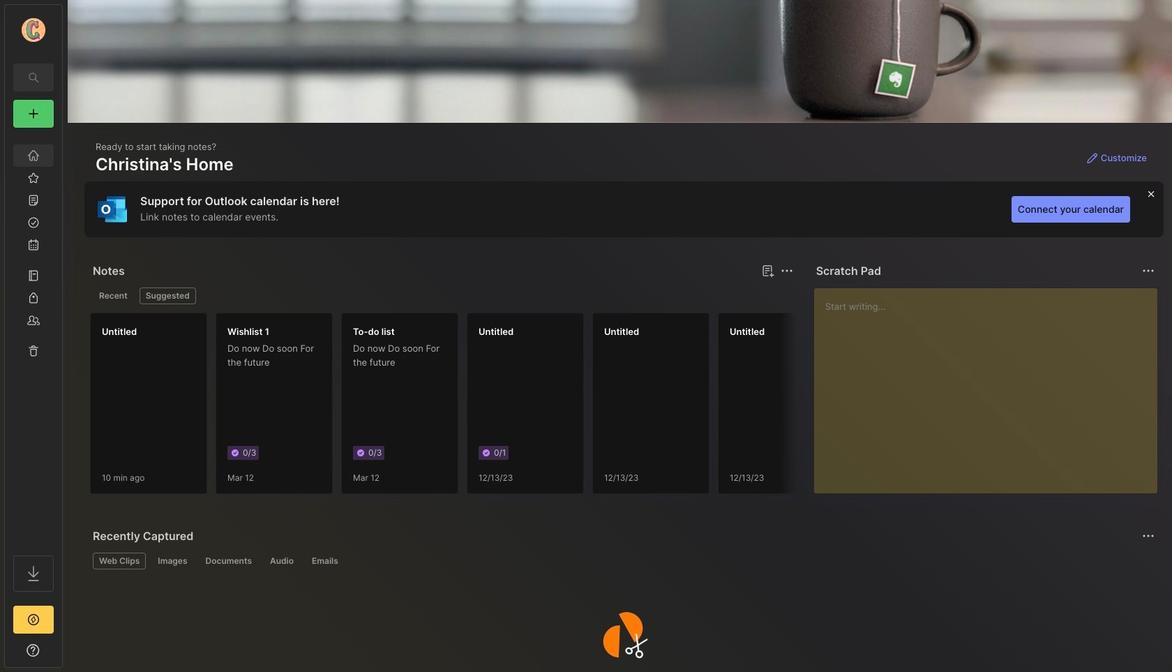 Task type: describe. For each thing, give the bounding box(es) containing it.
upgrade image
[[25, 612, 42, 628]]

1 tab list from the top
[[93, 288, 791, 304]]

home image
[[27, 149, 40, 163]]

click to expand image
[[61, 647, 72, 663]]

tree inside "main" element
[[5, 136, 62, 543]]

main element
[[0, 0, 67, 672]]



Task type: vqa. For each thing, say whether or not it's contained in the screenshot.
rightmost Discard
no



Task type: locate. For each thing, give the bounding box(es) containing it.
account image
[[22, 18, 45, 42]]

more actions image
[[779, 263, 796, 279], [1141, 263, 1158, 279], [1141, 528, 1158, 545]]

edit search image
[[25, 69, 42, 86]]

1 vertical spatial tab list
[[93, 553, 1153, 570]]

Start writing… text field
[[826, 288, 1158, 482]]

row group
[[90, 313, 1095, 503]]

More actions field
[[778, 261, 797, 281], [1139, 261, 1159, 281], [1139, 526, 1159, 546]]

tab list
[[93, 288, 791, 304], [93, 553, 1153, 570]]

Account field
[[5, 16, 62, 44]]

tab
[[93, 288, 134, 304], [139, 288, 196, 304], [93, 553, 146, 570], [152, 553, 194, 570], [199, 553, 258, 570], [264, 553, 300, 570], [306, 553, 345, 570]]

tree
[[5, 136, 62, 543]]

2 tab list from the top
[[93, 553, 1153, 570]]

WHAT'S NEW field
[[5, 640, 62, 662]]

0 vertical spatial tab list
[[93, 288, 791, 304]]



